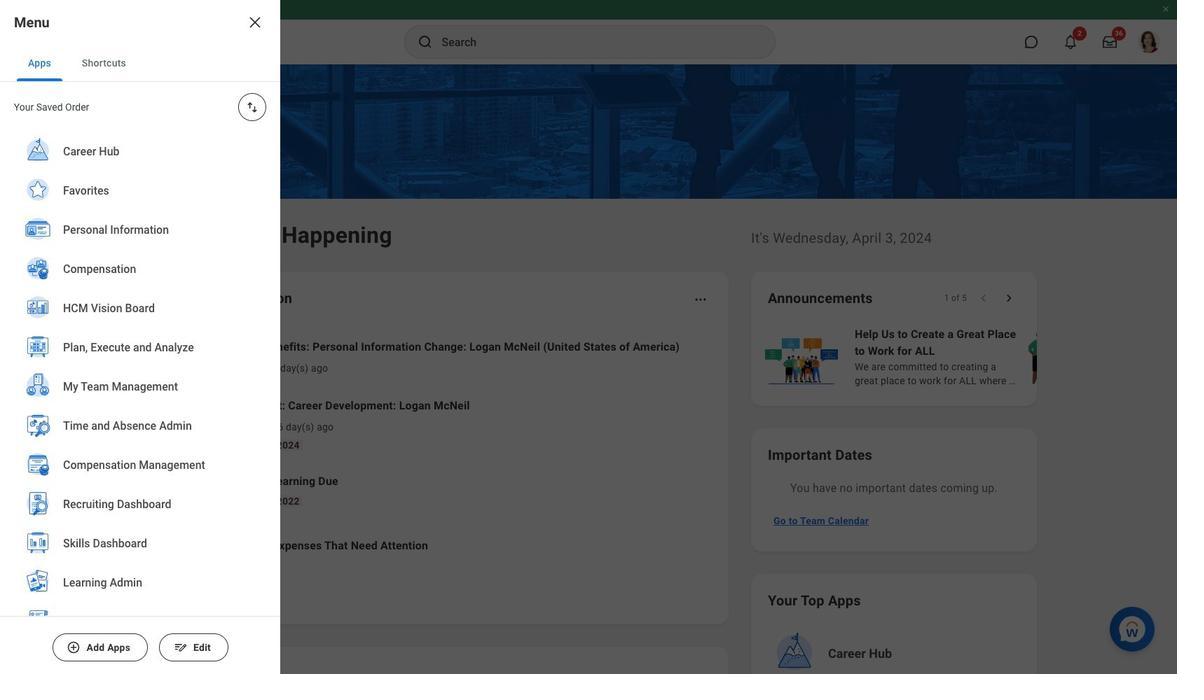 Task type: describe. For each thing, give the bounding box(es) containing it.
chevron right small image
[[1002, 291, 1016, 306]]

search image
[[417, 34, 433, 50]]

close environment banner image
[[1162, 5, 1170, 13]]

sort image
[[245, 100, 259, 114]]

x image
[[247, 14, 263, 31]]

profile logan mcneil element
[[1130, 27, 1169, 57]]



Task type: locate. For each thing, give the bounding box(es) containing it.
chevron left small image
[[977, 291, 991, 306]]

inbox image
[[177, 347, 198, 368], [177, 414, 198, 435]]

list
[[0, 132, 280, 675], [762, 325, 1177, 390], [157, 328, 712, 575]]

1 inbox image from the top
[[177, 347, 198, 368]]

notifications large image
[[1064, 35, 1078, 49]]

plus circle image
[[67, 641, 81, 655]]

main content
[[0, 64, 1177, 675]]

global navigation dialog
[[0, 0, 280, 675]]

tab list
[[0, 45, 280, 82]]

inbox large image
[[1103, 35, 1117, 49]]

0 vertical spatial inbox image
[[177, 347, 198, 368]]

banner
[[0, 0, 1177, 64]]

text edit image
[[174, 641, 188, 655]]

1 vertical spatial inbox image
[[177, 414, 198, 435]]

2 inbox image from the top
[[177, 414, 198, 435]]

status
[[944, 293, 967, 304]]



Task type: vqa. For each thing, say whether or not it's contained in the screenshot.
inbox large 'image'
yes



